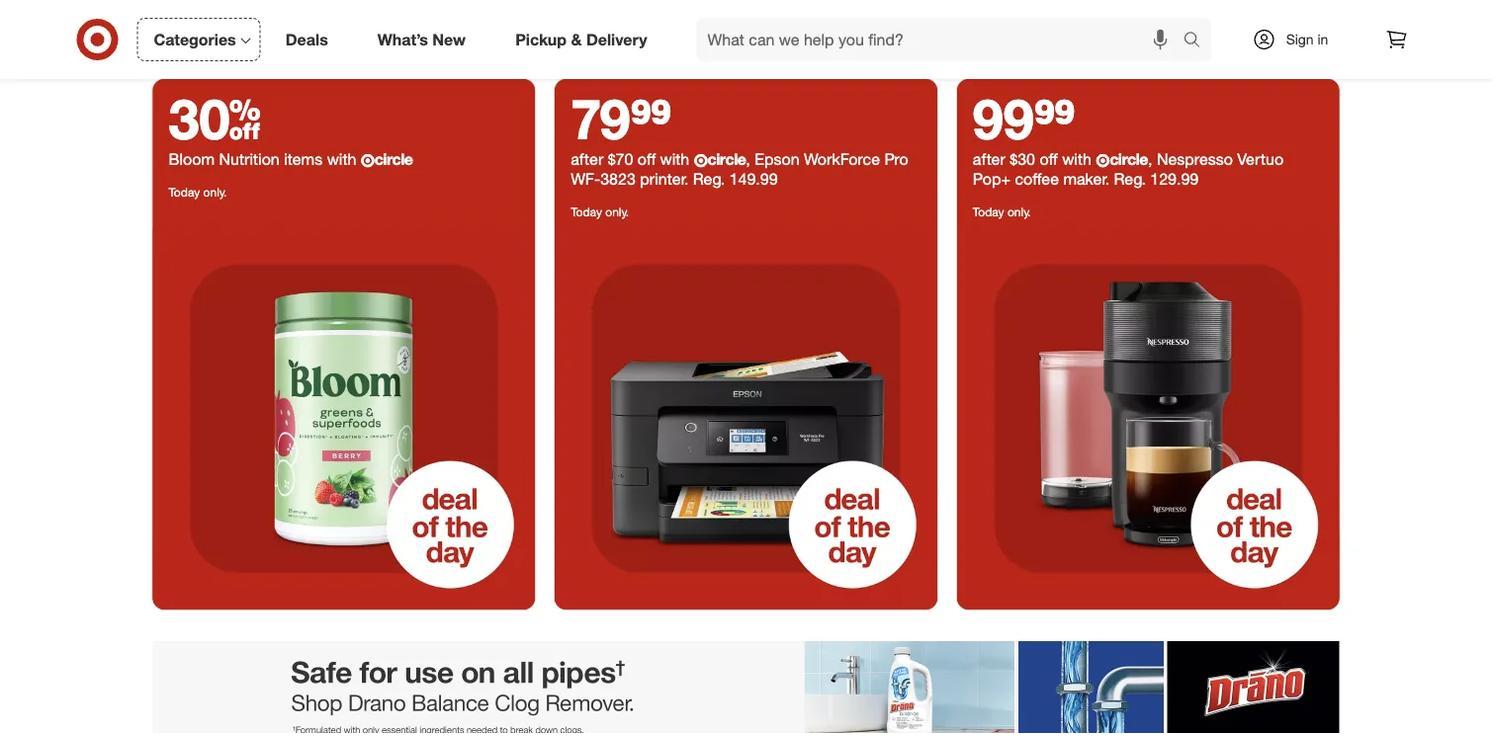 Task type: locate. For each thing, give the bounding box(es) containing it.
after up pop+ coffee
[[973, 149, 1006, 169]]

today only. for 79 99
[[571, 205, 629, 220]]

with right "items"
[[327, 149, 356, 169]]

1 with from the left
[[327, 149, 356, 169]]

search
[[1174, 32, 1222, 51]]

2 , from the left
[[1148, 149, 1153, 169]]

target deal of the day image
[[153, 0, 1340, 60], [957, 228, 1340, 610], [153, 228, 535, 610], [555, 228, 937, 610]]

&
[[571, 30, 582, 49]]

with for 99
[[1062, 149, 1092, 169]]

1 reg. from the left
[[693, 169, 725, 189]]

99 for 79
[[630, 85, 672, 152]]

today down wf-
[[571, 205, 602, 220]]

today only. down the bloom
[[169, 185, 227, 200]]

circle
[[374, 149, 413, 169], [708, 149, 746, 169], [1110, 149, 1148, 169]]

only. down the bloom
[[203, 185, 227, 200]]

today only. down pop+ coffee
[[973, 205, 1031, 220]]

with
[[327, 149, 356, 169], [660, 149, 690, 169], [1062, 149, 1092, 169]]

1 horizontal spatial off
[[1040, 149, 1058, 169]]

target deal of the day image for after $70 off with
[[555, 228, 937, 610]]

1 horizontal spatial circle
[[708, 149, 746, 169]]

only. down 3823 on the top
[[606, 205, 629, 220]]

1 horizontal spatial today only.
[[571, 205, 629, 220]]

pickup & delivery link
[[499, 18, 672, 61]]

0 horizontal spatial with
[[327, 149, 356, 169]]

deals link
[[269, 18, 353, 61]]

, inside , epson workforce pro wf-3823 printer. reg. 149.99
[[746, 149, 750, 169]]

3823
[[601, 169, 636, 189]]

1 horizontal spatial after
[[973, 149, 1006, 169]]

what's new
[[378, 30, 466, 49]]

only. down pop+ coffee
[[1008, 205, 1031, 220]]

1 after from the left
[[571, 149, 604, 169]]

0 horizontal spatial circle
[[374, 149, 413, 169]]

after up wf-
[[571, 149, 604, 169]]

2 circle from the left
[[708, 149, 746, 169]]

0 horizontal spatial reg.
[[693, 169, 725, 189]]

reg.
[[693, 169, 725, 189], [1114, 169, 1146, 189]]

, inside , nespresso vertuo pop+ coffee maker. reg. 129.99
[[1148, 149, 1153, 169]]

printer.
[[640, 169, 689, 189]]

1 circle from the left
[[374, 149, 413, 169]]

2 horizontal spatial circle
[[1110, 149, 1148, 169]]

$70
[[608, 149, 633, 169]]

reg. inside , nespresso vertuo pop+ coffee maker. reg. 129.99
[[1114, 169, 1146, 189]]

, up 149.99
[[746, 149, 750, 169]]

after
[[571, 149, 604, 169], [973, 149, 1006, 169]]

1 99 from the left
[[630, 85, 672, 152]]

1 horizontal spatial with
[[660, 149, 690, 169]]

0 horizontal spatial today
[[169, 185, 200, 200]]

0 horizontal spatial ,
[[746, 149, 750, 169]]

2 after from the left
[[973, 149, 1006, 169]]

today down the bloom
[[169, 185, 200, 200]]

workforce
[[804, 149, 880, 169]]

off right $70
[[638, 149, 656, 169]]

0 horizontal spatial off
[[638, 149, 656, 169]]

off right $30
[[1040, 149, 1058, 169]]

1 horizontal spatial only.
[[606, 205, 629, 220]]

2 horizontal spatial with
[[1062, 149, 1092, 169]]

today
[[169, 185, 200, 200], [571, 205, 602, 220], [973, 205, 1004, 220]]

after for 99
[[973, 149, 1006, 169]]

reg. inside , epson workforce pro wf-3823 printer. reg. 149.99
[[693, 169, 725, 189]]

with up printer.
[[660, 149, 690, 169]]

what's new link
[[361, 18, 491, 61]]

off
[[638, 149, 656, 169], [1040, 149, 1058, 169]]

reg. right maker.
[[1114, 169, 1146, 189]]

1 horizontal spatial reg.
[[1114, 169, 1146, 189]]

nespresso
[[1157, 149, 1233, 169]]

circle up 149.99
[[708, 149, 746, 169]]

today only. down wf-
[[571, 205, 629, 220]]

today down pop+ coffee
[[973, 205, 1004, 220]]

1 horizontal spatial today
[[571, 205, 602, 220]]

epson
[[755, 149, 800, 169]]

99 up pop+ coffee
[[973, 85, 1034, 152]]

3 circle from the left
[[1110, 149, 1148, 169]]

circle for 79
[[708, 149, 746, 169]]

only.
[[203, 185, 227, 200], [606, 205, 629, 220], [1008, 205, 1031, 220]]

99 up maker.
[[1034, 85, 1076, 152]]

, up 129.99 at the top right of page
[[1148, 149, 1153, 169]]

3 99 from the left
[[1034, 85, 1076, 152]]

today only.
[[169, 185, 227, 200], [571, 205, 629, 220], [973, 205, 1031, 220]]

target deal of the day image for bloom nutrition items with
[[153, 228, 535, 610]]

2 horizontal spatial today only.
[[973, 205, 1031, 220]]

3 with from the left
[[1062, 149, 1092, 169]]

new
[[433, 30, 466, 49]]

1 off from the left
[[638, 149, 656, 169]]

0 horizontal spatial today only.
[[169, 185, 227, 200]]

99
[[630, 85, 672, 152], [973, 85, 1034, 152], [1034, 85, 1076, 152]]

2 horizontal spatial today
[[973, 205, 1004, 220]]

only. for 99
[[1008, 205, 1031, 220]]

149.99
[[729, 169, 778, 189]]

circle left 'nespresso'
[[1110, 149, 1148, 169]]

what's
[[378, 30, 428, 49]]

,
[[746, 149, 750, 169], [1148, 149, 1153, 169]]

2 reg. from the left
[[1114, 169, 1146, 189]]

reg. left 149.99
[[693, 169, 725, 189]]

1 horizontal spatial ,
[[1148, 149, 1153, 169]]

1 , from the left
[[746, 149, 750, 169]]

2 horizontal spatial only.
[[1008, 205, 1031, 220]]

2 with from the left
[[660, 149, 690, 169]]

today for 99
[[973, 205, 1004, 220]]

with up maker.
[[1062, 149, 1092, 169]]

99 up printer.
[[630, 85, 672, 152]]

2 off from the left
[[1040, 149, 1058, 169]]

sign
[[1286, 31, 1314, 48]]

circle right "items"
[[374, 149, 413, 169]]

maker.
[[1064, 169, 1110, 189]]

0 horizontal spatial after
[[571, 149, 604, 169]]



Task type: vqa. For each thing, say whether or not it's contained in the screenshot.
What's New link
yes



Task type: describe. For each thing, give the bounding box(es) containing it.
today only. for 99 99
[[973, 205, 1031, 220]]

off for 79
[[638, 149, 656, 169]]

, epson workforce pro wf-3823 printer. reg. 149.99
[[571, 149, 909, 189]]

items
[[284, 149, 323, 169]]

today for 79
[[571, 205, 602, 220]]

pro
[[885, 149, 909, 169]]

categories
[[154, 30, 236, 49]]

bloom nutrition items with
[[169, 149, 361, 169]]

pop+ coffee
[[973, 169, 1059, 189]]

sign in
[[1286, 31, 1329, 48]]

What can we help you find? suggestions appear below search field
[[696, 18, 1188, 61]]

after $30 off with
[[973, 149, 1096, 169]]

deals
[[286, 30, 328, 49]]

vertuo
[[1238, 149, 1284, 169]]

99 for 99
[[1034, 85, 1076, 152]]

wf-
[[571, 169, 601, 189]]

, nespresso vertuo pop+ coffee maker. reg. 129.99
[[973, 149, 1284, 189]]

in
[[1318, 31, 1329, 48]]

delivery
[[586, 30, 647, 49]]

sign in link
[[1236, 18, 1359, 61]]

0 horizontal spatial only.
[[203, 185, 227, 200]]

2 99 from the left
[[973, 85, 1034, 152]]

off for 99
[[1040, 149, 1058, 169]]

with for 79
[[660, 149, 690, 169]]

only. for 79
[[606, 205, 629, 220]]

categories link
[[137, 18, 261, 61]]

129.99
[[1151, 169, 1199, 189]]

pickup
[[515, 30, 567, 49]]

pickup & delivery
[[515, 30, 647, 49]]

, for 99 99
[[1148, 149, 1153, 169]]

bloom
[[169, 149, 215, 169]]

79
[[571, 85, 630, 152]]

target deal of the day image for after $30 off with
[[957, 228, 1340, 610]]

after $70 off with
[[571, 149, 694, 169]]

circle for 99
[[1110, 149, 1148, 169]]

after for 79
[[571, 149, 604, 169]]

, for 79 99
[[746, 149, 750, 169]]

79 99
[[571, 85, 672, 152]]

$30
[[1010, 149, 1036, 169]]

30
[[169, 85, 261, 152]]

nutrition
[[219, 149, 280, 169]]

advertisement region
[[153, 642, 1340, 734]]

search button
[[1174, 18, 1222, 65]]

99 99
[[973, 85, 1076, 152]]



